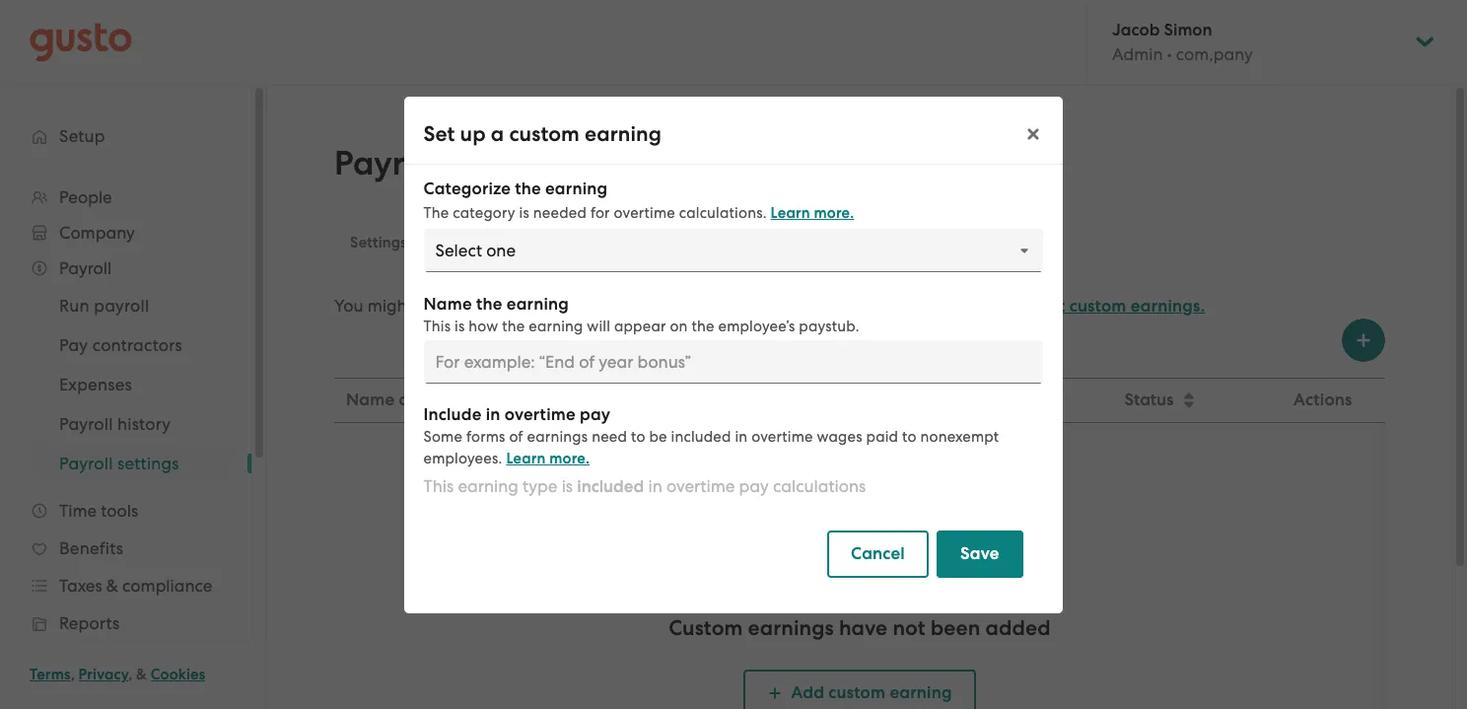 Task type: locate. For each thing, give the bounding box(es) containing it.
0 vertical spatial custom
[[439, 234, 491, 251]]

learn
[[771, 204, 811, 221], [923, 296, 968, 317], [507, 449, 546, 467]]

for inside you might use a custom earning type for a signing bonus or severance pay. learn more about custom earnings.
[[626, 296, 648, 316]]

earnings.
[[1131, 296, 1205, 317]]

wages
[[817, 427, 863, 445]]

1 vertical spatial for
[[626, 296, 648, 316]]

0 horizontal spatial learn more. link
[[507, 449, 590, 467]]

0 horizontal spatial for
[[591, 204, 611, 221]]

&
[[136, 666, 147, 683]]

learn right calculations.
[[771, 204, 811, 221]]

earnings inside custom earnings button
[[495, 234, 556, 251]]

name
[[424, 293, 473, 314], [346, 390, 395, 410]]

learn down include in overtime pay
[[507, 449, 546, 467]]

1 this from the top
[[424, 317, 451, 335]]

earnings for custom earnings
[[495, 234, 556, 251]]

pay.
[[881, 296, 914, 316]]

0 horizontal spatial learn
[[507, 449, 546, 467]]

type down learn more.
[[523, 476, 558, 496]]

0 vertical spatial this
[[424, 317, 451, 335]]

type inside this earning type is included in overtime pay calculations
[[523, 476, 558, 496]]

cookies button
[[151, 663, 205, 686]]

2 this from the top
[[424, 476, 454, 496]]

in up forms
[[486, 404, 501, 425]]

in inside some forms of earnings need to be included in overtime wages paid to nonexempt employees.
[[736, 427, 748, 445]]

include in overtime pay
[[424, 404, 611, 425]]

of left include
[[399, 390, 415, 410]]

custom earnings button
[[423, 219, 572, 266]]

a inside dialog
[[491, 121, 505, 146]]

of inside custom earning types "grid"
[[399, 390, 415, 410]]

a right up
[[491, 121, 505, 146]]

0 vertical spatial learn
[[771, 204, 811, 221]]

a
[[491, 121, 505, 146], [448, 296, 458, 316], [652, 296, 662, 316]]

1 horizontal spatial of
[[510, 427, 524, 445]]

pay
[[580, 404, 611, 425], [740, 476, 769, 496]]

learn more. link right calculations.
[[771, 204, 855, 221]]

name up 'how'
[[424, 293, 473, 314]]

1 vertical spatial type
[[523, 476, 558, 496]]

save button
[[937, 530, 1024, 577]]

1 vertical spatial pay
[[740, 476, 769, 496]]

name inside name the earning this is how the earning will appear on the employee's paystub.
[[424, 293, 473, 314]]

custom inside button
[[439, 234, 491, 251]]

2 vertical spatial in
[[649, 476, 663, 496]]

earning
[[585, 121, 662, 146], [546, 178, 608, 199], [507, 293, 570, 314], [522, 296, 583, 316], [529, 317, 584, 335], [419, 390, 482, 410], [458, 476, 519, 496], [890, 682, 952, 703]]

terms link
[[30, 666, 71, 683]]

included right be
[[672, 427, 732, 445]]

for
[[591, 204, 611, 221], [626, 296, 648, 316]]

payroll settings
[[334, 143, 572, 183]]

to left be
[[632, 427, 646, 445]]

overtime left calculations.
[[614, 204, 676, 221]]

of down include in overtime pay
[[510, 427, 524, 445]]

0 horizontal spatial name
[[346, 390, 395, 410]]

this down use
[[424, 317, 451, 335]]

2 horizontal spatial is
[[562, 476, 573, 496]]

2 vertical spatial is
[[562, 476, 573, 496]]

1 horizontal spatial included
[[672, 427, 732, 445]]

is left needed
[[520, 204, 530, 221]]

name left include
[[346, 390, 395, 410]]

forms
[[467, 427, 506, 445]]

the up needed
[[515, 178, 542, 199]]

,
[[71, 666, 75, 683], [128, 666, 132, 683]]

1 vertical spatial name
[[346, 390, 395, 410]]

overtime
[[614, 204, 676, 221], [505, 404, 576, 425], [752, 427, 814, 445], [667, 476, 736, 496]]

0 vertical spatial for
[[591, 204, 611, 221]]

custom right up
[[510, 121, 580, 146]]

terms
[[30, 666, 71, 683]]

overtime up learn more.
[[505, 404, 576, 425]]

learn more. link for include in overtime pay
[[507, 449, 590, 467]]

0 vertical spatial name
[[424, 293, 473, 314]]

earnings up learn more.
[[528, 427, 588, 445]]

nonexempt
[[921, 427, 1000, 445]]

in
[[486, 404, 501, 425], [736, 427, 748, 445], [649, 476, 663, 496]]

payroll
[[334, 143, 442, 183]]

on
[[670, 317, 688, 335]]

included
[[672, 427, 732, 445], [578, 476, 645, 497]]

more.
[[815, 204, 855, 221], [550, 449, 590, 467]]

0 horizontal spatial is
[[455, 317, 465, 335]]

0 horizontal spatial more.
[[550, 449, 590, 467]]

earning inside this earning type is included in overtime pay calculations
[[458, 476, 519, 496]]

1 , from the left
[[71, 666, 75, 683]]

learn more. link
[[771, 204, 855, 221], [507, 449, 590, 467]]

1 vertical spatial more.
[[550, 449, 590, 467]]

paystub.
[[799, 317, 860, 335]]

earnings
[[495, 234, 556, 251], [528, 427, 588, 445], [748, 615, 834, 641]]

terms , privacy , & cookies
[[30, 666, 205, 683]]

in down be
[[649, 476, 663, 496]]

1 vertical spatial included
[[578, 476, 645, 497]]

set up a custom earning
[[424, 121, 662, 146]]

type inside you might use a custom earning type for a signing bonus or severance pay. learn more about custom earnings.
[[587, 296, 622, 316]]

0 horizontal spatial ,
[[71, 666, 75, 683]]

0 vertical spatial learn more. link
[[771, 204, 855, 221]]

1 vertical spatial learn more. link
[[507, 449, 590, 467]]

earning inside button
[[890, 682, 952, 703]]

1 horizontal spatial in
[[649, 476, 663, 496]]

learn more.
[[507, 449, 590, 467]]

2 horizontal spatial a
[[652, 296, 662, 316]]

category button
[[576, 380, 760, 421]]

0 vertical spatial earnings
[[495, 234, 556, 251]]

of inside some forms of earnings need to be included in overtime wages paid to nonexempt employees.
[[510, 427, 524, 445]]

1 horizontal spatial type
[[587, 296, 622, 316]]

1 vertical spatial this
[[424, 476, 454, 496]]

1 to from the left
[[632, 427, 646, 445]]

overtime left wages
[[752, 427, 814, 445]]

0 horizontal spatial pay
[[580, 404, 611, 425]]

, left privacy link on the left bottom
[[71, 666, 75, 683]]

0 vertical spatial is
[[520, 204, 530, 221]]

more. down include in overtime pay
[[550, 449, 590, 467]]

custom right add
[[829, 682, 886, 703]]

1 horizontal spatial a
[[491, 121, 505, 146]]

1 vertical spatial in
[[736, 427, 748, 445]]

is down learn more.
[[562, 476, 573, 496]]

is inside this earning type is included in overtime pay calculations
[[562, 476, 573, 496]]

be
[[650, 427, 668, 445]]

actions
[[1294, 390, 1353, 410]]

1 vertical spatial earnings
[[528, 427, 588, 445]]

custom
[[439, 234, 491, 251], [669, 615, 743, 641]]

this inside this earning type is included in overtime pay calculations
[[424, 476, 454, 496]]

earnings down needed
[[495, 234, 556, 251]]

earnings for custom earnings have not been added
[[748, 615, 834, 641]]

1 vertical spatial custom
[[669, 615, 743, 641]]

need
[[592, 427, 628, 445]]

custom up 'how'
[[462, 296, 518, 316]]

overtime down some forms of earnings need to be included in overtime wages paid to nonexempt employees.
[[667, 476, 736, 496]]

learn left more
[[923, 296, 968, 317]]

1 horizontal spatial ,
[[128, 666, 132, 683]]

learn more. link down include in overtime pay
[[507, 449, 590, 467]]

the
[[424, 204, 450, 221]]

custom earning types grid
[[334, 378, 1386, 709]]

2 horizontal spatial in
[[736, 427, 748, 445]]

0 vertical spatial type
[[587, 296, 622, 316]]

0 vertical spatial included
[[672, 427, 732, 445]]

for up appear
[[626, 296, 648, 316]]

this
[[424, 317, 451, 335], [424, 476, 454, 496]]

0 horizontal spatial to
[[632, 427, 646, 445]]

custom inside "grid"
[[669, 615, 743, 641]]

this down "employees."
[[424, 476, 454, 496]]

earnings inside custom earning types "grid"
[[748, 615, 834, 641]]

2 horizontal spatial learn
[[923, 296, 968, 317]]

pay down some forms of earnings need to be included in overtime wages paid to nonexempt employees.
[[740, 476, 769, 496]]

1 horizontal spatial learn more. link
[[771, 204, 855, 221]]

1 horizontal spatial pay
[[740, 476, 769, 496]]

not
[[893, 615, 926, 641]]

the
[[515, 178, 542, 199], [477, 293, 503, 314], [503, 317, 526, 335], [692, 317, 715, 335]]

name for name of earning
[[346, 390, 395, 410]]

0 vertical spatial in
[[486, 404, 501, 425]]

for right needed
[[591, 204, 611, 221]]

more. up severance
[[815, 204, 855, 221]]

0 horizontal spatial type
[[523, 476, 558, 496]]

custom earnings
[[439, 234, 556, 251]]

earnings up add
[[748, 615, 834, 641]]

2 vertical spatial earnings
[[748, 615, 834, 641]]

learn more about custom earnings. link
[[923, 296, 1205, 317]]

added
[[986, 615, 1051, 641]]

1 horizontal spatial learn
[[771, 204, 811, 221]]

is
[[520, 204, 530, 221], [455, 317, 465, 335], [562, 476, 573, 496]]

you might use a custom earning type for a signing bonus or severance pay. learn more about custom earnings.
[[334, 296, 1205, 317]]

use
[[417, 296, 443, 316]]

1 vertical spatial learn
[[923, 296, 968, 317]]

of
[[399, 390, 415, 410], [510, 427, 524, 445]]

appear
[[615, 317, 667, 335]]

the right 'how'
[[503, 317, 526, 335]]

is left 'how'
[[455, 317, 465, 335]]

2 , from the left
[[128, 666, 132, 683]]

name inside custom earning types "grid"
[[346, 390, 395, 410]]

included down need
[[578, 476, 645, 497]]

1 horizontal spatial for
[[626, 296, 648, 316]]

categorize the earning the category is needed for overtime calculations. learn more.
[[424, 178, 855, 221]]

cookies
[[151, 666, 205, 683]]

, left &
[[128, 666, 132, 683]]

some forms of earnings need to be included in overtime wages paid to nonexempt employees.
[[424, 427, 1000, 467]]

custom for custom earnings
[[439, 234, 491, 251]]

in down name the earning field
[[736, 427, 748, 445]]

Name the earning field
[[424, 340, 1043, 383]]

custom inside you might use a custom earning type for a signing bonus or severance pay. learn more about custom earnings.
[[462, 296, 518, 316]]

1 horizontal spatial is
[[520, 204, 530, 221]]

a up appear
[[652, 296, 662, 316]]

0 horizontal spatial included
[[578, 476, 645, 497]]

custom
[[510, 121, 580, 146], [462, 296, 518, 316], [1070, 296, 1127, 317], [829, 682, 886, 703]]

to
[[632, 427, 646, 445], [903, 427, 917, 445]]

to right paid at the bottom of page
[[903, 427, 917, 445]]

0 vertical spatial of
[[399, 390, 415, 410]]

account menu element
[[1087, 0, 1438, 84]]

1 vertical spatial is
[[455, 317, 465, 335]]

pay up need
[[580, 404, 611, 425]]

type up will
[[587, 296, 622, 316]]

employees.
[[424, 449, 503, 467]]

2 vertical spatial learn
[[507, 449, 546, 467]]

a right use
[[448, 296, 458, 316]]

1 horizontal spatial custom
[[669, 615, 743, 641]]

0 horizontal spatial of
[[399, 390, 415, 410]]

up
[[461, 121, 486, 146]]

set
[[424, 121, 456, 146]]

for inside categorize the earning the category is needed for overtime calculations. learn more.
[[591, 204, 611, 221]]

0 horizontal spatial custom
[[439, 234, 491, 251]]

status button
[[1113, 380, 1260, 421]]

1 horizontal spatial name
[[424, 293, 473, 314]]

1 horizontal spatial to
[[903, 427, 917, 445]]

categorize
[[424, 178, 511, 199]]

this earning type is included in overtime pay calculations
[[424, 476, 867, 497]]

in inside this earning type is included in overtime pay calculations
[[649, 476, 663, 496]]

earnings inside some forms of earnings need to be included in overtime wages paid to nonexempt employees.
[[528, 427, 588, 445]]

1 vertical spatial of
[[510, 427, 524, 445]]

type
[[587, 296, 622, 316], [523, 476, 558, 496]]

calculations.
[[680, 204, 767, 221]]

0 vertical spatial more.
[[815, 204, 855, 221]]

1 horizontal spatial more.
[[815, 204, 855, 221]]



Task type: vqa. For each thing, say whether or not it's contained in the screenshot.
team for onboarding
no



Task type: describe. For each thing, give the bounding box(es) containing it.
severance
[[799, 296, 877, 316]]

home image
[[30, 22, 132, 62]]

bonus
[[727, 296, 774, 316]]

this inside name the earning this is how the earning will appear on the employee's paystub.
[[424, 317, 451, 335]]

paid
[[867, 427, 899, 445]]

for for use
[[626, 296, 648, 316]]

employee's
[[719, 317, 796, 335]]

overtime inside categorize the earning the category is needed for overtime calculations. learn more.
[[614, 204, 676, 221]]

will
[[588, 317, 611, 335]]

privacy link
[[78, 666, 128, 683]]

about
[[1017, 296, 1065, 317]]

add custom earning button
[[744, 670, 976, 709]]

status
[[1125, 390, 1174, 410]]

earning inside categorize the earning the category is needed for overtime calculations. learn more.
[[546, 178, 608, 199]]

save
[[961, 543, 1000, 564]]

custom inside button
[[829, 682, 886, 703]]

how
[[469, 317, 499, 335]]

0 horizontal spatial in
[[486, 404, 501, 425]]

you
[[334, 296, 363, 316]]

settings
[[350, 234, 407, 251]]

privacy
[[78, 666, 128, 683]]

the down signing
[[692, 317, 715, 335]]

earning inside you might use a custom earning type for a signing bonus or severance pay. learn more about custom earnings.
[[522, 296, 583, 316]]

settings
[[450, 143, 572, 183]]

custom earning type dialog
[[404, 96, 1063, 613]]

learn more. link for categorize the earning
[[771, 204, 855, 221]]

more
[[972, 296, 1013, 317]]

more. inside categorize the earning the category is needed for overtime calculations. learn more.
[[815, 204, 855, 221]]

settings button
[[334, 219, 423, 266]]

category
[[588, 390, 661, 410]]

category
[[453, 204, 516, 221]]

overtime inside some forms of earnings need to be included in overtime wages paid to nonexempt employees.
[[752, 427, 814, 445]]

cancel button
[[828, 530, 929, 577]]

is inside name the earning this is how the earning will appear on the employee's paystub.
[[455, 317, 465, 335]]

learn inside categorize the earning the category is needed for overtime calculations. learn more.
[[771, 204, 811, 221]]

the up 'how'
[[477, 293, 503, 314]]

cancel
[[851, 543, 906, 564]]

needed
[[534, 204, 587, 221]]

custom inside dialog
[[510, 121, 580, 146]]

the inside categorize the earning the category is needed for overtime calculations. learn more.
[[515, 178, 542, 199]]

custom earnings have not been added
[[669, 615, 1051, 641]]

included inside some forms of earnings need to be included in overtime wages paid to nonexempt employees.
[[672, 427, 732, 445]]

0 horizontal spatial a
[[448, 296, 458, 316]]

custom for custom earnings have not been added
[[669, 615, 743, 641]]

name of earning
[[346, 390, 482, 410]]

been
[[931, 615, 981, 641]]

overtime inside this earning type is included in overtime pay calculations
[[667, 476, 736, 496]]

custom right about at the right of page
[[1070, 296, 1127, 317]]

some
[[424, 427, 463, 445]]

name for name the earning this is how the earning will appear on the employee's paystub.
[[424, 293, 473, 314]]

have
[[839, 615, 888, 641]]

calculations
[[774, 476, 867, 496]]

payroll settings tab list
[[334, 215, 1385, 270]]

might
[[368, 296, 413, 316]]

signing
[[667, 296, 723, 316]]

2 to from the left
[[903, 427, 917, 445]]

add custom earning
[[791, 682, 952, 703]]

0 vertical spatial pay
[[580, 404, 611, 425]]

is inside categorize the earning the category is needed for overtime calculations. learn more.
[[520, 204, 530, 221]]

add
[[791, 682, 825, 703]]

or
[[779, 296, 795, 316]]

pay inside this earning type is included in overtime pay calculations
[[740, 476, 769, 496]]

name the earning this is how the earning will appear on the employee's paystub.
[[424, 293, 860, 335]]

include
[[424, 404, 482, 425]]

for for earning
[[591, 204, 611, 221]]



